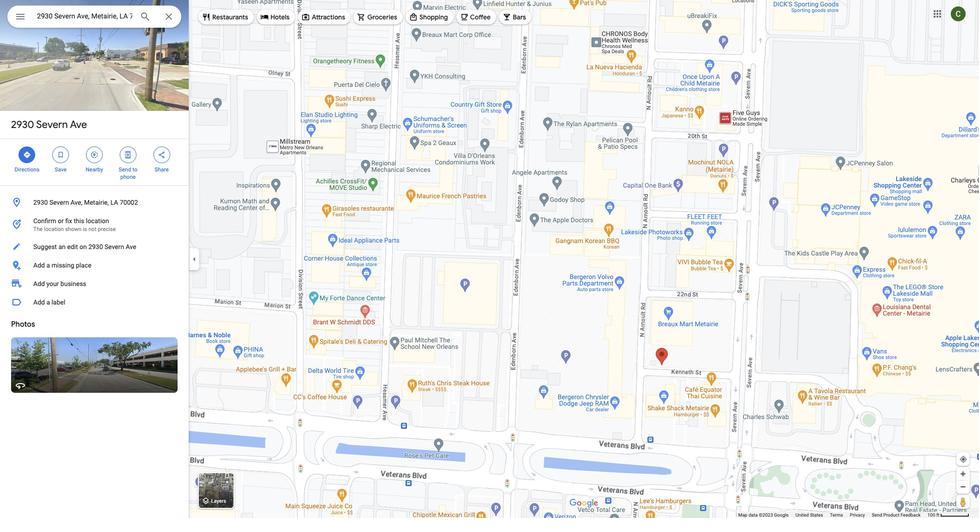 Task type: describe. For each thing, give the bounding box(es) containing it.
la
[[110, 199, 118, 206]]

add a label button
[[0, 293, 189, 312]]

2930 severn ave, metairie, la 70002 button
[[0, 193, 189, 212]]

coffee button
[[456, 6, 496, 28]]

add a missing place
[[33, 262, 91, 269]]


[[15, 10, 26, 23]]

this
[[74, 217, 84, 225]]

none field inside 2930 severn ave, metairie, la 70002 field
[[37, 11, 132, 22]]

shown
[[65, 226, 82, 233]]

©2023
[[759, 513, 773, 518]]

business
[[61, 280, 86, 288]]

from your device image
[[959, 456, 968, 464]]

precise
[[98, 226, 116, 233]]

add for add your business
[[33, 280, 45, 288]]

privacy button
[[850, 513, 865, 519]]

directions
[[15, 167, 39, 173]]

send product feedback
[[872, 513, 921, 518]]

send product feedback button
[[872, 513, 921, 519]]

map data ©2023 google
[[738, 513, 789, 518]]

ft
[[937, 513, 940, 518]]

not
[[88, 226, 97, 233]]

 button
[[7, 6, 33, 30]]

the
[[33, 226, 43, 233]]

fix
[[65, 217, 72, 225]]

google maps element
[[0, 0, 979, 519]]


[[158, 150, 166, 160]]


[[23, 150, 31, 160]]

zoom in image
[[960, 471, 967, 478]]

terms button
[[830, 513, 843, 519]]

confirm or fix this location the location shown is not precise
[[33, 217, 116, 233]]

data
[[749, 513, 758, 518]]

100
[[928, 513, 935, 518]]

footer inside google maps element
[[738, 513, 928, 519]]


[[124, 150, 132, 160]]

a for missing
[[46, 262, 50, 269]]

united states button
[[796, 513, 823, 519]]

severn inside 'button'
[[105, 243, 124, 251]]

missing
[[52, 262, 74, 269]]

zoom out image
[[960, 484, 967, 491]]

layers
[[211, 499, 226, 505]]

on
[[80, 243, 87, 251]]

70002
[[120, 199, 138, 206]]

restaurants button
[[198, 6, 254, 28]]

your
[[46, 280, 59, 288]]

shopping button
[[406, 6, 454, 28]]

groceries button
[[354, 6, 403, 28]]

add a missing place button
[[0, 256, 189, 275]]

suggest an edit on 2930 severn ave button
[[0, 238, 189, 256]]

metairie,
[[84, 199, 109, 206]]

ave inside 'button'
[[126, 243, 136, 251]]

to
[[132, 167, 137, 173]]

coffee
[[470, 13, 491, 21]]

collapse side panel image
[[189, 254, 199, 264]]

restaurants
[[212, 13, 248, 21]]

bars
[[513, 13, 526, 21]]

actions for 2930 severn ave region
[[0, 139, 189, 185]]

send for send product feedback
[[872, 513, 882, 518]]

add for add a missing place
[[33, 262, 45, 269]]

save
[[55, 167, 67, 173]]

is
[[83, 226, 87, 233]]



Task type: locate. For each thing, give the bounding box(es) containing it.
1 vertical spatial 2930
[[33, 199, 48, 206]]

1 horizontal spatial send
[[872, 513, 882, 518]]

2 a from the top
[[46, 299, 50, 306]]

a inside add a label button
[[46, 299, 50, 306]]

suggest
[[33, 243, 57, 251]]

product
[[883, 513, 900, 518]]

1 vertical spatial severn
[[49, 199, 69, 206]]

label
[[52, 299, 65, 306]]

2 add from the top
[[33, 280, 45, 288]]

0 horizontal spatial ave
[[70, 118, 87, 131]]

2930 for 2930 severn ave
[[11, 118, 34, 131]]

2930 inside 'button'
[[88, 243, 103, 251]]

2930 Severn Ave, Metairie, LA 70002 field
[[7, 6, 181, 28]]

show street view coverage image
[[957, 495, 970, 509]]

0 vertical spatial ave
[[70, 118, 87, 131]]

share
[[155, 167, 169, 173]]

add inside button
[[33, 299, 45, 306]]

send for send to phone
[[119, 167, 131, 173]]

1 vertical spatial location
[[44, 226, 64, 233]]

united
[[796, 513, 809, 518]]


[[57, 150, 65, 160]]

 search field
[[7, 6, 181, 30]]

send
[[119, 167, 131, 173], [872, 513, 882, 518]]

2 vertical spatial 2930
[[88, 243, 103, 251]]

0 vertical spatial 2930
[[11, 118, 34, 131]]

ave,
[[71, 199, 82, 206]]

severn
[[36, 118, 68, 131], [49, 199, 69, 206], [105, 243, 124, 251]]

severn up 
[[36, 118, 68, 131]]

add down suggest
[[33, 262, 45, 269]]

send inside send to phone
[[119, 167, 131, 173]]

2930 for 2930 severn ave, metairie, la 70002
[[33, 199, 48, 206]]

or
[[58, 217, 64, 225]]

feedback
[[901, 513, 921, 518]]

send to phone
[[119, 167, 137, 180]]

2930 severn ave, metairie, la 70002
[[33, 199, 138, 206]]

3 add from the top
[[33, 299, 45, 306]]

100 ft
[[928, 513, 940, 518]]

0 vertical spatial add
[[33, 262, 45, 269]]

bars button
[[499, 6, 532, 28]]

united states
[[796, 513, 823, 518]]

1 horizontal spatial ave
[[126, 243, 136, 251]]

2930 up confirm
[[33, 199, 48, 206]]

map
[[738, 513, 748, 518]]

add inside button
[[33, 262, 45, 269]]

ave
[[70, 118, 87, 131], [126, 243, 136, 251]]

0 vertical spatial a
[[46, 262, 50, 269]]

privacy
[[850, 513, 865, 518]]

hotels
[[270, 13, 290, 21]]

100 ft button
[[928, 513, 970, 518]]

a inside add a missing place button
[[46, 262, 50, 269]]

phone
[[120, 174, 136, 180]]

severn for ave,
[[49, 199, 69, 206]]

1 vertical spatial add
[[33, 280, 45, 288]]

send inside send product feedback button
[[872, 513, 882, 518]]

suggest an edit on 2930 severn ave
[[33, 243, 136, 251]]

location up not
[[86, 217, 109, 225]]

add left the label
[[33, 299, 45, 306]]

photos
[[11, 320, 35, 329]]

edit
[[67, 243, 78, 251]]

attractions
[[312, 13, 345, 21]]

severn left ave,
[[49, 199, 69, 206]]

a for label
[[46, 299, 50, 306]]

2930 right on
[[88, 243, 103, 251]]

groceries
[[367, 13, 397, 21]]

severn for ave
[[36, 118, 68, 131]]

location down the or
[[44, 226, 64, 233]]

attractions button
[[298, 6, 351, 28]]

0 horizontal spatial send
[[119, 167, 131, 173]]

1 add from the top
[[33, 262, 45, 269]]

ave up the actions for 2930 severn ave region
[[70, 118, 87, 131]]

1 vertical spatial a
[[46, 299, 50, 306]]

place
[[76, 262, 91, 269]]

1 vertical spatial ave
[[126, 243, 136, 251]]


[[90, 150, 99, 160]]

terms
[[830, 513, 843, 518]]

google
[[774, 513, 789, 518]]

add your business
[[33, 280, 86, 288]]

2 vertical spatial severn
[[105, 243, 124, 251]]

2930 inside button
[[33, 199, 48, 206]]

0 horizontal spatial location
[[44, 226, 64, 233]]

add left your
[[33, 280, 45, 288]]

send left product
[[872, 513, 882, 518]]

2930
[[11, 118, 34, 131], [33, 199, 48, 206], [88, 243, 103, 251]]

1 a from the top
[[46, 262, 50, 269]]

0 vertical spatial severn
[[36, 118, 68, 131]]

severn inside button
[[49, 199, 69, 206]]

2930 severn ave
[[11, 118, 87, 131]]

a
[[46, 262, 50, 269], [46, 299, 50, 306]]

location
[[86, 217, 109, 225], [44, 226, 64, 233]]

add
[[33, 262, 45, 269], [33, 280, 45, 288], [33, 299, 45, 306]]

1 horizontal spatial location
[[86, 217, 109, 225]]

add a label
[[33, 299, 65, 306]]

shopping
[[420, 13, 448, 21]]

send up phone
[[119, 167, 131, 173]]

an
[[58, 243, 66, 251]]

states
[[810, 513, 823, 518]]

add your business link
[[0, 275, 189, 293]]

ave up add a missing place button
[[126, 243, 136, 251]]

2930 severn ave main content
[[0, 0, 189, 519]]

None field
[[37, 11, 132, 22]]

footer
[[738, 513, 928, 519]]

a left the label
[[46, 299, 50, 306]]

1 vertical spatial send
[[872, 513, 882, 518]]

a left missing
[[46, 262, 50, 269]]

severn down precise
[[105, 243, 124, 251]]

0 vertical spatial location
[[86, 217, 109, 225]]

hotels button
[[257, 6, 295, 28]]

2930 up 
[[11, 118, 34, 131]]

nearby
[[86, 167, 103, 173]]

google account: christina overa  
(christinaovera9@gmail.com) image
[[951, 6, 966, 21]]

add for add a label
[[33, 299, 45, 306]]

confirm
[[33, 217, 56, 225]]

footer containing map data ©2023 google
[[738, 513, 928, 519]]

0 vertical spatial send
[[119, 167, 131, 173]]

2 vertical spatial add
[[33, 299, 45, 306]]



Task type: vqa. For each thing, say whether or not it's contained in the screenshot.
send product feedback button
yes



